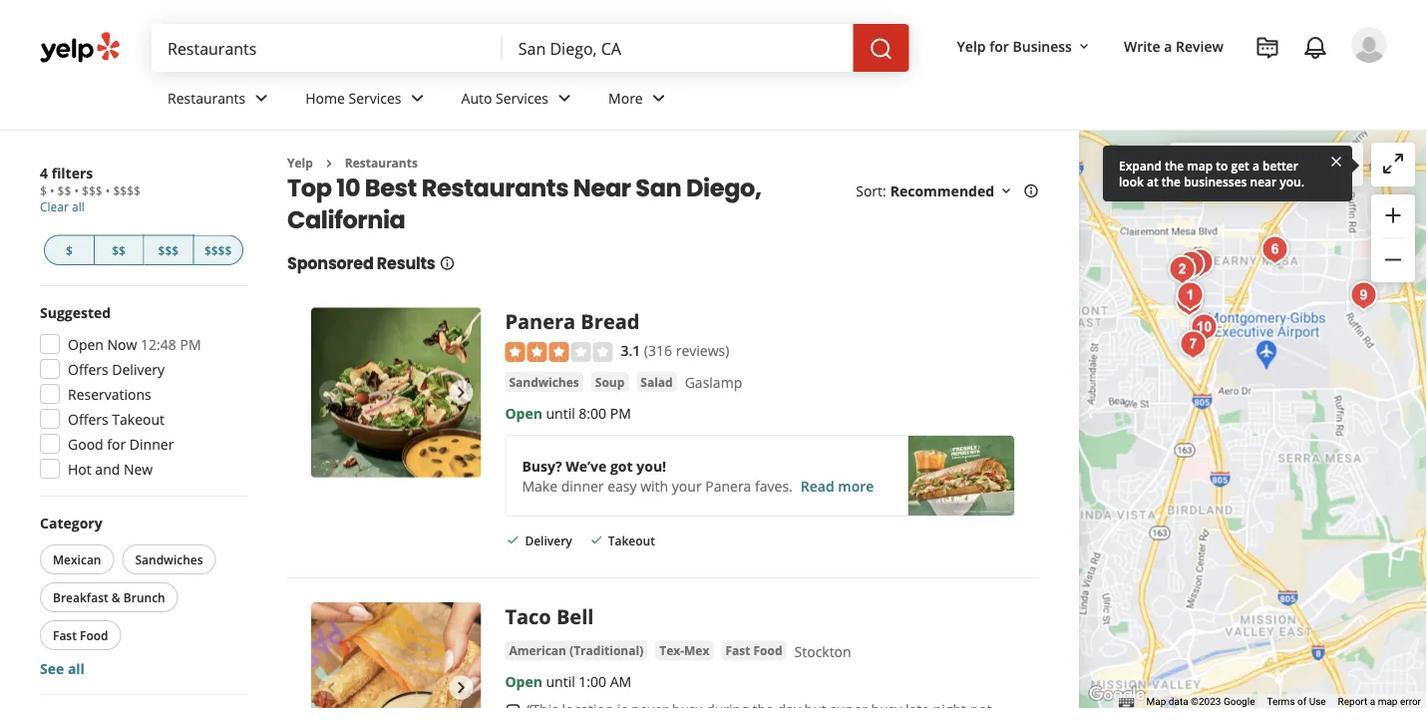 Task type: vqa. For each thing, say whether or not it's contained in the screenshot.
the Bar Next Door 'IMAGE'
no



Task type: locate. For each thing, give the bounding box(es) containing it.
restaurants
[[168, 88, 246, 107], [345, 155, 418, 171], [422, 171, 569, 204]]

1 until from the top
[[546, 403, 575, 422]]

24 chevron down v2 image
[[250, 86, 274, 110], [406, 86, 430, 110], [647, 86, 671, 110]]

1 vertical spatial until
[[546, 673, 575, 692]]

2 vertical spatial a
[[1371, 696, 1376, 708]]

map inside "expand the map to get a better look at the businesses near you."
[[1188, 157, 1214, 174]]

1 horizontal spatial panera
[[706, 476, 752, 495]]

0 horizontal spatial takeout
[[112, 410, 165, 429]]

0 vertical spatial pm
[[180, 335, 201, 354]]

google
[[1224, 696, 1256, 708]]

user actions element
[[942, 25, 1416, 148]]

sponsored results
[[287, 252, 436, 275]]

$$ button
[[95, 235, 144, 265]]

fast food button right the mex
[[722, 641, 787, 661]]

2 horizontal spatial •
[[106, 183, 110, 199]]

expand
[[1120, 157, 1162, 174]]

fast up the see all
[[53, 627, 77, 644]]

$ inside button
[[66, 242, 73, 258]]

3 24 chevron down v2 image from the left
[[647, 86, 671, 110]]

offers for offers delivery
[[68, 360, 108, 379]]

$$$ inside 4 filters $ • $$ • $$$ • $$$$ clear all
[[82, 183, 102, 199]]

tex-mex button
[[656, 641, 714, 661]]

1 horizontal spatial fast food button
[[722, 641, 787, 661]]

brunch
[[124, 589, 165, 606]]

3.1 star rating image
[[505, 342, 613, 362]]

map
[[1147, 696, 1167, 708]]

a for write
[[1165, 36, 1173, 55]]

fast right the mex
[[726, 643, 751, 659]]

a right write
[[1165, 36, 1173, 55]]

delivery right 16 checkmark v2 image
[[525, 533, 572, 549]]

2 vertical spatial open
[[505, 673, 543, 692]]

1 vertical spatial panera
[[706, 476, 752, 495]]

0 vertical spatial slideshow element
[[311, 308, 481, 478]]

0 vertical spatial open
[[68, 335, 104, 354]]

terms
[[1268, 696, 1296, 708]]

2 none field from the left
[[519, 37, 838, 59]]

24 chevron down v2 image inside more link
[[647, 86, 671, 110]]

restaurants inside business categories element
[[168, 88, 246, 107]]

best
[[365, 171, 417, 204]]

0 horizontal spatial pm
[[180, 335, 201, 354]]

0 horizontal spatial restaurants
[[168, 88, 246, 107]]

1 horizontal spatial $$
[[112, 242, 126, 258]]

4
[[40, 163, 48, 182]]

&
[[112, 589, 120, 606]]

sandwiches inside "link"
[[509, 373, 580, 390]]

a right report
[[1371, 696, 1376, 708]]

ten seconds rice noodle image
[[1181, 243, 1221, 283]]

0 vertical spatial restaurants link
[[152, 72, 290, 130]]

0 horizontal spatial $
[[40, 183, 47, 199]]

recommended
[[891, 182, 995, 200]]

at
[[1147, 173, 1159, 190]]

terms of use link
[[1268, 696, 1327, 708]]

salad link
[[637, 372, 677, 392]]

2 services from the left
[[496, 88, 549, 107]]

0 horizontal spatial 24 chevron down v2 image
[[250, 86, 274, 110]]

soup
[[595, 373, 625, 390]]

fast food up see all button
[[53, 627, 108, 644]]

1 vertical spatial yelp
[[287, 155, 313, 171]]

None search field
[[152, 24, 914, 72]]

1 vertical spatial $
[[66, 242, 73, 258]]

2 slideshow element from the top
[[311, 603, 481, 708]]

1 vertical spatial a
[[1253, 157, 1260, 174]]

0 horizontal spatial a
[[1165, 36, 1173, 55]]

pm right 12:48 on the top
[[180, 335, 201, 354]]

projects image
[[1256, 36, 1280, 60]]

report
[[1339, 696, 1368, 708]]

offers for offers takeout
[[68, 410, 108, 429]]

previous image
[[319, 381, 343, 405]]

1 vertical spatial $$
[[112, 242, 126, 258]]

Near text field
[[519, 37, 838, 59]]

0 horizontal spatial for
[[107, 435, 126, 454]]

american (traditional) link
[[505, 641, 648, 661]]

busy? we've got you! make dinner easy with your panera faves. read more
[[522, 456, 874, 495]]

fast
[[53, 627, 77, 644], [726, 643, 751, 659]]

got
[[611, 456, 633, 475]]

for left business
[[990, 36, 1010, 55]]

$ down clear all link
[[66, 242, 73, 258]]

1 vertical spatial sandwiches
[[135, 551, 203, 568]]

write a review link
[[1116, 28, 1232, 64]]

2 • from the left
[[74, 183, 79, 199]]

$$$ right $$ button
[[158, 242, 179, 258]]

0 vertical spatial $$$
[[82, 183, 102, 199]]

home services link
[[290, 72, 446, 130]]

next image
[[449, 381, 473, 405]]

soup button
[[591, 372, 629, 392]]

delivery
[[112, 360, 165, 379], [525, 533, 572, 549]]

taco bell
[[505, 603, 594, 630]]

see all
[[40, 659, 85, 678]]

0 vertical spatial panera
[[505, 308, 576, 335]]

you.
[[1280, 173, 1305, 190]]

0 vertical spatial for
[[990, 36, 1010, 55]]

sandwiches down 3.1 star rating image
[[509, 373, 580, 390]]

yelp left 16 chevron right v2 image
[[287, 155, 313, 171]]

2 horizontal spatial restaurants
[[422, 171, 569, 204]]

restaurants link
[[152, 72, 290, 130], [345, 155, 418, 171]]

0 vertical spatial $$
[[57, 183, 71, 199]]

for down offers takeout
[[107, 435, 126, 454]]

yelp left business
[[957, 36, 986, 55]]

google image
[[1085, 682, 1151, 708]]

services for home services
[[349, 88, 402, 107]]

takeout up dinner
[[112, 410, 165, 429]]

services right home
[[349, 88, 402, 107]]

sandwiches button
[[505, 372, 583, 392], [122, 545, 216, 575]]

pm right 8:00
[[610, 403, 631, 422]]

map right as
[[1276, 155, 1305, 174]]

0 vertical spatial sandwiches
[[509, 373, 580, 390]]

3 • from the left
[[106, 183, 110, 199]]

sandwiches button down 3.1 star rating image
[[505, 372, 583, 392]]

0 horizontal spatial map
[[1188, 157, 1214, 174]]

1 horizontal spatial $$$
[[158, 242, 179, 258]]

near
[[1251, 173, 1277, 190]]

open down the suggested on the top of the page
[[68, 335, 104, 354]]

1 horizontal spatial a
[[1253, 157, 1260, 174]]

more link
[[593, 72, 687, 130]]

fast food right the mex
[[726, 643, 783, 659]]

1 vertical spatial for
[[107, 435, 126, 454]]

good
[[68, 435, 103, 454]]

4 filters $ • $$ • $$$ • $$$$ clear all
[[40, 163, 141, 215]]

next image
[[449, 676, 473, 700]]

24 chevron down v2 image for home services
[[406, 86, 430, 110]]

delivery down the open now 12:48 pm
[[112, 360, 165, 379]]

panera bread link
[[505, 308, 640, 335]]

1 horizontal spatial map
[[1276, 155, 1305, 174]]

map left the to at the right of page
[[1188, 157, 1214, 174]]

0 vertical spatial yelp
[[957, 36, 986, 55]]

previous image
[[319, 676, 343, 700]]

report a map error
[[1339, 696, 1422, 708]]

map region
[[915, 0, 1428, 708]]

map left error
[[1379, 696, 1398, 708]]

1 vertical spatial group
[[34, 302, 247, 485]]

1 horizontal spatial sandwiches button
[[505, 372, 583, 392]]

1 horizontal spatial $$$$
[[204, 242, 232, 258]]

1 24 chevron down v2 image from the left
[[250, 86, 274, 110]]

until left 1:00
[[546, 673, 575, 692]]

american (traditional)
[[509, 643, 644, 659]]

as
[[1258, 155, 1273, 174]]

2 vertical spatial group
[[36, 513, 247, 679]]

1 vertical spatial $$$$
[[204, 242, 232, 258]]

1 horizontal spatial none field
[[519, 37, 838, 59]]

a for report
[[1371, 696, 1376, 708]]

review
[[1176, 36, 1224, 55]]

yelp for business
[[957, 36, 1073, 55]]

a inside 'write a review' link
[[1165, 36, 1173, 55]]

0 horizontal spatial $$$
[[82, 183, 102, 199]]

1 horizontal spatial $
[[66, 242, 73, 258]]

24 chevron down v2 image for more
[[647, 86, 671, 110]]

1 horizontal spatial sandwiches
[[509, 373, 580, 390]]

recommended button
[[891, 182, 1015, 200]]

1 vertical spatial takeout
[[608, 533, 656, 549]]

24 chevron down v2 image left home
[[250, 86, 274, 110]]

Find text field
[[168, 37, 487, 59]]

0 vertical spatial until
[[546, 403, 575, 422]]

panera up 3.1 star rating image
[[505, 308, 576, 335]]

yelp inside "button"
[[957, 36, 986, 55]]

1 vertical spatial pm
[[610, 403, 631, 422]]

$$ inside button
[[112, 242, 126, 258]]

none field find
[[168, 37, 487, 59]]

food left stockton
[[754, 643, 783, 659]]

16 info v2 image
[[440, 255, 456, 271]]

1 none field from the left
[[168, 37, 487, 59]]

group
[[1372, 195, 1416, 282], [34, 302, 247, 485], [36, 513, 247, 679]]

taco bell image
[[311, 603, 481, 708]]

sandwiches link
[[505, 372, 583, 392]]

data
[[1169, 696, 1189, 708]]

1 vertical spatial delivery
[[525, 533, 572, 549]]

0 horizontal spatial sandwiches
[[135, 551, 203, 568]]

until left 8:00
[[546, 403, 575, 422]]

gaslamp
[[685, 373, 743, 392]]

sandwiches button up 'brunch'
[[122, 545, 216, 575]]

sandwiches for the bottom sandwiches button
[[135, 551, 203, 568]]

2 horizontal spatial a
[[1371, 696, 1376, 708]]

diego,
[[687, 171, 762, 204]]

home services
[[306, 88, 402, 107]]

1 vertical spatial slideshow element
[[311, 603, 481, 708]]

a inside "expand the map to get a better look at the businesses near you."
[[1253, 157, 1260, 174]]

8:00
[[579, 403, 607, 422]]

$$
[[57, 183, 71, 199], [112, 242, 126, 258]]

yelp
[[957, 36, 986, 55], [287, 155, 313, 171]]

0 vertical spatial offers
[[68, 360, 108, 379]]

0 vertical spatial sandwiches button
[[505, 372, 583, 392]]

24 chevron down v2 image right more
[[647, 86, 671, 110]]

close image
[[1329, 152, 1345, 170]]

0 horizontal spatial $$$$
[[113, 183, 141, 199]]

hot
[[68, 459, 92, 478]]

1 vertical spatial $$$
[[158, 242, 179, 258]]

0 horizontal spatial $$
[[57, 183, 71, 199]]

none field up more link on the left top of page
[[519, 37, 838, 59]]

panera right your
[[706, 476, 752, 495]]

$$ right the $ button
[[112, 242, 126, 258]]

0 horizontal spatial services
[[349, 88, 402, 107]]

open until 8:00 pm
[[505, 403, 631, 422]]

home
[[306, 88, 345, 107]]

offers up good
[[68, 410, 108, 429]]

0 vertical spatial group
[[1372, 195, 1416, 282]]

fast food button
[[40, 621, 121, 651], [722, 641, 787, 661]]

1 offers from the top
[[68, 360, 108, 379]]

0 vertical spatial $$$$
[[113, 183, 141, 199]]

0 vertical spatial $
[[40, 183, 47, 199]]

(316
[[644, 341, 673, 360]]

group containing suggested
[[34, 302, 247, 485]]

$$$ inside button
[[158, 242, 179, 258]]

all right clear on the left
[[72, 199, 85, 215]]

sandwiches up 'brunch'
[[135, 551, 203, 568]]

taco bell link
[[505, 603, 594, 630]]

(traditional)
[[570, 643, 644, 659]]

0 horizontal spatial restaurants link
[[152, 72, 290, 130]]

a right get
[[1253, 157, 1260, 174]]

clear all link
[[40, 199, 85, 215]]

1 horizontal spatial yelp
[[957, 36, 986, 55]]

all right see
[[68, 659, 85, 678]]

none field up home
[[168, 37, 487, 59]]

24 chevron down v2 image inside home services link
[[406, 86, 430, 110]]

0 vertical spatial delivery
[[112, 360, 165, 379]]

$ down 4
[[40, 183, 47, 199]]

$$ down filters
[[57, 183, 71, 199]]

1 horizontal spatial pm
[[610, 403, 631, 422]]

mexican
[[53, 551, 101, 568]]

open
[[68, 335, 104, 354], [505, 403, 543, 422], [505, 673, 543, 692]]

park social image
[[1256, 230, 1296, 270]]

16 checkmark v2 image
[[588, 532, 604, 548]]

16 chevron down v2 image
[[1077, 39, 1093, 55]]

0 horizontal spatial none field
[[168, 37, 487, 59]]

1 vertical spatial restaurants link
[[345, 155, 418, 171]]

takeout right 16 checkmark v2 icon
[[608, 533, 656, 549]]

of
[[1298, 696, 1307, 708]]

open down sandwiches "link"
[[505, 403, 543, 422]]

bread
[[581, 308, 640, 335]]

0 horizontal spatial fast food
[[53, 627, 108, 644]]

1 vertical spatial open
[[505, 403, 543, 422]]

for
[[990, 36, 1010, 55], [107, 435, 126, 454]]

1 horizontal spatial 24 chevron down v2 image
[[406, 86, 430, 110]]

$ button
[[44, 235, 95, 265]]

food down 'breakfast'
[[80, 627, 108, 644]]

for inside "button"
[[990, 36, 1010, 55]]

zoom out image
[[1382, 248, 1406, 272]]

2 horizontal spatial map
[[1379, 696, 1398, 708]]

1 horizontal spatial •
[[74, 183, 79, 199]]

fast food
[[53, 627, 108, 644], [726, 643, 783, 659]]

1 services from the left
[[349, 88, 402, 107]]

2 until from the top
[[546, 673, 575, 692]]

None field
[[168, 37, 487, 59], [519, 37, 838, 59]]

map for moves
[[1276, 155, 1305, 174]]

use
[[1310, 696, 1327, 708]]

california
[[287, 203, 406, 236]]

all
[[72, 199, 85, 215], [68, 659, 85, 678]]

$$$$
[[113, 183, 141, 199], [204, 242, 232, 258]]

1 slideshow element from the top
[[311, 308, 481, 478]]

$
[[40, 183, 47, 199], [66, 242, 73, 258]]

1 horizontal spatial services
[[496, 88, 549, 107]]

3.1
[[621, 341, 641, 360]]

all inside 4 filters $ • $$ • $$$ • $$$$ clear all
[[72, 199, 85, 215]]

map
[[1276, 155, 1305, 174], [1188, 157, 1214, 174], [1379, 696, 1398, 708]]

$$$ down filters
[[82, 183, 102, 199]]

16 info v2 image
[[1024, 183, 1040, 199]]

16 checkmark v2 image
[[505, 532, 521, 548]]

0 horizontal spatial yelp
[[287, 155, 313, 171]]

2 horizontal spatial 24 chevron down v2 image
[[647, 86, 671, 110]]

zoom in image
[[1382, 204, 1406, 227]]

2 24 chevron down v2 image from the left
[[406, 86, 430, 110]]

slideshow element
[[311, 308, 481, 478], [311, 603, 481, 708]]

0 horizontal spatial •
[[50, 183, 54, 199]]

services left 24 chevron down v2 image
[[496, 88, 549, 107]]

none field near
[[519, 37, 838, 59]]

a
[[1165, 36, 1173, 55], [1253, 157, 1260, 174], [1371, 696, 1376, 708]]

see all button
[[40, 659, 85, 678]]

fast food button up see all button
[[40, 621, 121, 651]]

$$$$ up $$ button
[[113, 183, 141, 199]]

0 vertical spatial all
[[72, 199, 85, 215]]

report a map error link
[[1339, 696, 1422, 708]]

0 horizontal spatial sandwiches button
[[122, 545, 216, 575]]

1 vertical spatial offers
[[68, 410, 108, 429]]

and
[[95, 459, 120, 478]]

0 vertical spatial takeout
[[112, 410, 165, 429]]

0 vertical spatial a
[[1165, 36, 1173, 55]]

breakfast & brunch button
[[40, 583, 178, 613]]

$$$$ right $$$ button
[[204, 242, 232, 258]]

2 offers from the top
[[68, 410, 108, 429]]

1 horizontal spatial for
[[990, 36, 1010, 55]]

yelp for yelp for business
[[957, 36, 986, 55]]

24 chevron down v2 image left "auto"
[[406, 86, 430, 110]]

keyboard shortcuts image
[[1119, 698, 1135, 708]]

offers up 'reservations'
[[68, 360, 108, 379]]

open up 16 speech v2 icon
[[505, 673, 543, 692]]



Task type: describe. For each thing, give the bounding box(es) containing it.
0 horizontal spatial fast
[[53, 627, 77, 644]]

see
[[40, 659, 64, 678]]

soup link
[[591, 372, 629, 392]]

to
[[1217, 157, 1229, 174]]

1 horizontal spatial restaurants link
[[345, 155, 418, 171]]

taco
[[505, 603, 552, 630]]

1:00
[[579, 673, 607, 692]]

16 chevron down v2 image
[[999, 183, 1015, 199]]

san
[[636, 171, 682, 204]]

expand the map to get a better look at the businesses near you. tooltip
[[1104, 146, 1353, 202]]

for for yelp
[[990, 36, 1010, 55]]

we've
[[566, 456, 607, 475]]

panera bread image
[[311, 308, 481, 478]]

easy
[[608, 476, 637, 495]]

open for taco bell
[[505, 673, 543, 692]]

flama llama image
[[1171, 276, 1211, 316]]

slideshow element for taco bell
[[311, 603, 481, 708]]

now
[[107, 335, 137, 354]]

sandwiches for topmost sandwiches button
[[509, 373, 580, 390]]

businesses
[[1185, 173, 1248, 190]]

16 speech v2 image
[[505, 703, 521, 708]]

american
[[509, 643, 567, 659]]

tex-mex
[[660, 643, 710, 659]]

expand the map to get a better look at the businesses near you.
[[1120, 157, 1305, 190]]

pm for open until 8:00 pm
[[610, 403, 631, 422]]

expand map image
[[1382, 152, 1406, 176]]

for for good
[[107, 435, 126, 454]]

$$$ button
[[144, 235, 194, 265]]

business
[[1013, 36, 1073, 55]]

services for auto services
[[496, 88, 549, 107]]

1 • from the left
[[50, 183, 54, 199]]

look
[[1120, 173, 1144, 190]]

make
[[522, 476, 558, 495]]

1 horizontal spatial fast
[[726, 643, 751, 659]]

1 horizontal spatial delivery
[[525, 533, 572, 549]]

1 vertical spatial sandwiches button
[[122, 545, 216, 575]]

american (traditional) button
[[505, 641, 648, 661]]

notifications image
[[1304, 36, 1328, 60]]

group containing category
[[36, 513, 247, 679]]

$ inside 4 filters $ • $$ • $$$ • $$$$ clear all
[[40, 183, 47, 199]]

until for taco
[[546, 673, 575, 692]]

breakfast
[[53, 589, 108, 606]]

get
[[1232, 157, 1250, 174]]

ruby a. image
[[1352, 27, 1388, 63]]

1 horizontal spatial takeout
[[608, 533, 656, 549]]

1 vertical spatial all
[[68, 659, 85, 678]]

1 horizontal spatial food
[[754, 643, 783, 659]]

cross street image
[[1170, 282, 1210, 322]]

sort:
[[856, 182, 887, 200]]

24 chevron down v2 image for restaurants
[[250, 86, 274, 110]]

tex-mex link
[[656, 641, 714, 661]]

restaurants inside top 10 best restaurants near san diego, california
[[422, 171, 569, 204]]

offers delivery
[[68, 360, 165, 379]]

business categories element
[[152, 72, 1388, 130]]

$$ inside 4 filters $ • $$ • $$$ • $$$$ clear all
[[57, 183, 71, 199]]

map for error
[[1379, 696, 1398, 708]]

kitakata ramen ban nai - san diego image
[[1185, 308, 1225, 348]]

yelp for business button
[[949, 28, 1101, 64]]

category
[[40, 513, 102, 532]]

salad button
[[637, 372, 677, 392]]

12:48
[[141, 335, 176, 354]]

search
[[1210, 155, 1254, 174]]

with
[[641, 476, 669, 495]]

3.1 (316 reviews)
[[621, 341, 730, 360]]

top
[[287, 171, 332, 204]]

slideshow element for panera bread
[[311, 308, 481, 478]]

panera bread
[[505, 308, 640, 335]]

faves.
[[755, 476, 793, 495]]

mex
[[685, 643, 710, 659]]

$$$$ button
[[194, 235, 243, 265]]

near
[[574, 171, 631, 204]]

24 chevron down v2 image
[[553, 86, 577, 110]]

filters
[[52, 163, 93, 182]]

$$$$ inside 4 filters $ • $$ • $$$ • $$$$ clear all
[[113, 183, 141, 199]]

moves
[[1309, 155, 1352, 174]]

search image
[[870, 37, 894, 61]]

write
[[1124, 36, 1161, 55]]

search as map moves
[[1210, 155, 1352, 174]]

reservations
[[68, 385, 151, 404]]

read
[[801, 476, 835, 495]]

0 horizontal spatial food
[[80, 627, 108, 644]]

am
[[610, 673, 632, 692]]

results
[[377, 252, 436, 275]]

10
[[337, 171, 360, 204]]

your
[[672, 476, 702, 495]]

©2023
[[1191, 696, 1222, 708]]

bell
[[557, 603, 594, 630]]

1 horizontal spatial fast food
[[726, 643, 783, 659]]

map for to
[[1188, 157, 1214, 174]]

offers takeout
[[68, 410, 165, 429]]

more
[[609, 88, 643, 107]]

new
[[124, 459, 153, 478]]

yelp link
[[287, 155, 313, 171]]

panera inside busy? we've got you! make dinner easy with your panera faves. read more
[[706, 476, 752, 495]]

0 horizontal spatial delivery
[[112, 360, 165, 379]]

suggested
[[40, 303, 111, 322]]

1 horizontal spatial restaurants
[[345, 155, 418, 171]]

formoosa image
[[1163, 250, 1203, 290]]

terms of use
[[1268, 696, 1327, 708]]

tex-
[[660, 643, 685, 659]]

better
[[1263, 157, 1299, 174]]

auto services link
[[446, 72, 593, 130]]

16 chevron right v2 image
[[321, 155, 337, 171]]

auto services
[[462, 88, 549, 107]]

pm for open now 12:48 pm
[[180, 335, 201, 354]]

0 horizontal spatial panera
[[505, 308, 576, 335]]

$$$$ inside button
[[204, 242, 232, 258]]

steamy piggy image
[[1172, 245, 1212, 285]]

open now 12:48 pm
[[68, 335, 201, 354]]

dinner
[[130, 435, 174, 454]]

reviews)
[[676, 341, 730, 360]]

open for panera bread
[[505, 403, 543, 422]]

dinner
[[561, 476, 604, 495]]

hot and new
[[68, 459, 153, 478]]

woomiok image
[[1174, 325, 1214, 365]]

open until 1:00 am
[[505, 673, 632, 692]]

bud's louisiana cafe image
[[1345, 276, 1384, 316]]

you!
[[637, 456, 667, 475]]

until for panera
[[546, 403, 575, 422]]

0 horizontal spatial fast food button
[[40, 621, 121, 651]]

breakfast & brunch
[[53, 589, 165, 606]]

good for dinner
[[68, 435, 174, 454]]

yelp for yelp link
[[287, 155, 313, 171]]



